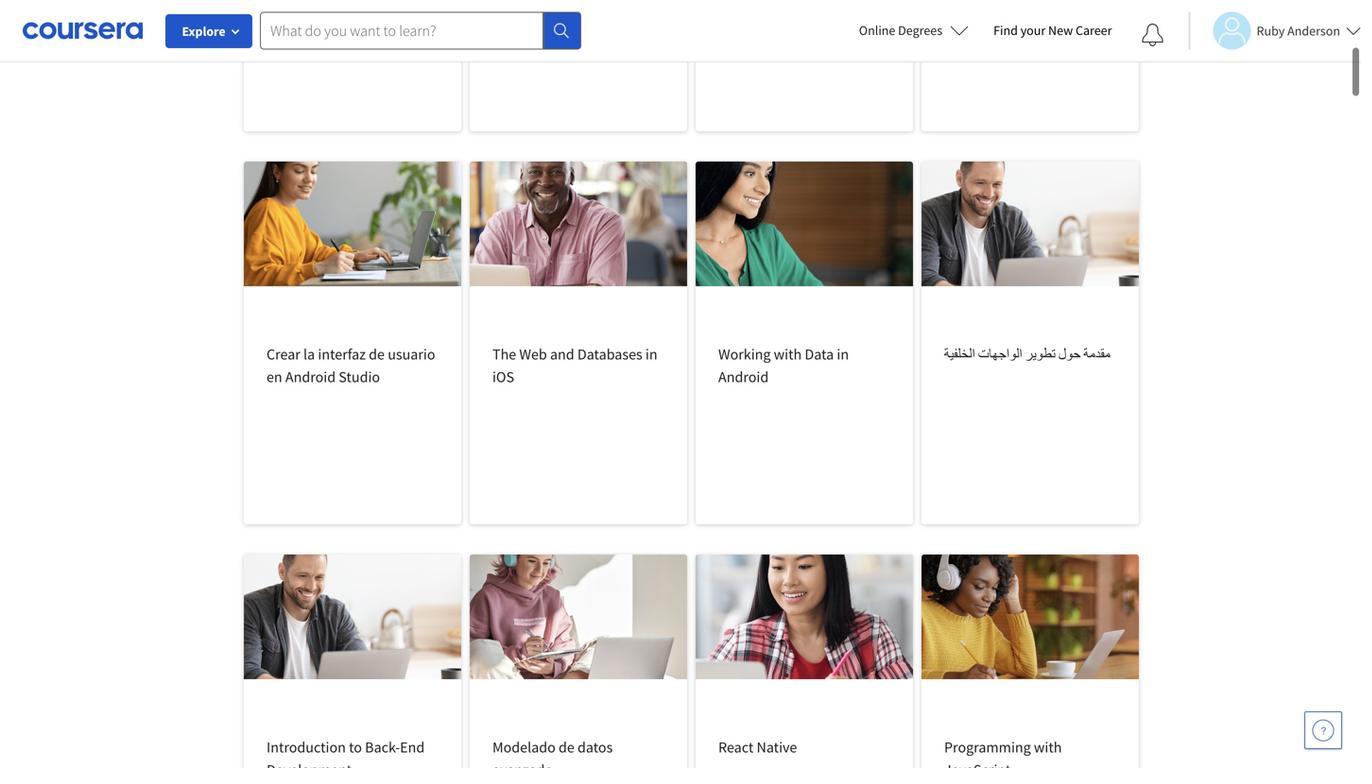Task type: locate. For each thing, give the bounding box(es) containing it.
de
[[369, 345, 385, 364], [559, 739, 575, 757]]

android down la
[[285, 368, 336, 387]]

crear la interfaz de usuario en android studio
[[267, 345, 435, 387]]

la
[[304, 345, 315, 364]]

1 horizontal spatial de
[[559, 739, 575, 757]]

2 in from the left
[[837, 345, 849, 364]]

تطوير
[[1026, 345, 1056, 364]]

de left datos
[[559, 739, 575, 757]]

de up the studio
[[369, 345, 385, 364]]

programming
[[945, 739, 1031, 757]]

in
[[646, 345, 658, 364], [837, 345, 849, 364]]

android inside working with data in android
[[719, 368, 769, 387]]

in inside working with data in android
[[837, 345, 849, 364]]

with right "programming"
[[1034, 739, 1062, 757]]

حول
[[1059, 345, 1081, 364]]

1 horizontal spatial in
[[837, 345, 849, 364]]

react native
[[719, 739, 797, 757]]

web
[[520, 345, 547, 364]]

1 horizontal spatial with
[[1034, 739, 1062, 757]]

1 horizontal spatial android
[[719, 368, 769, 387]]

with inside programming with javascript
[[1034, 739, 1062, 757]]

development
[[267, 761, 352, 769]]

1 vertical spatial de
[[559, 739, 575, 757]]

explore
[[182, 23, 226, 40]]

0 vertical spatial with
[[774, 345, 802, 364]]

in right databases
[[646, 345, 658, 364]]

0 vertical spatial de
[[369, 345, 385, 364]]

What do you want to learn? text field
[[260, 12, 544, 50]]

مقدمة حول تطوير الواجهات الخلفية link
[[922, 162, 1139, 525]]

0 horizontal spatial with
[[774, 345, 802, 364]]

with
[[774, 345, 802, 364], [1034, 739, 1062, 757]]

ios
[[493, 368, 515, 387]]

databases
[[578, 345, 643, 364]]

working with data in android link
[[696, 162, 913, 525]]

with left data
[[774, 345, 802, 364]]

in inside the web and databases in ios
[[646, 345, 658, 364]]

end
[[400, 739, 425, 757]]

programming with javascript link
[[922, 555, 1139, 769]]

مقدمة حول تطوير الواجهات الخلفية
[[945, 345, 1111, 364]]

to
[[349, 739, 362, 757]]

1 android from the left
[[285, 368, 336, 387]]

0 horizontal spatial de
[[369, 345, 385, 364]]

الواجهات
[[978, 345, 1023, 364]]

datos
[[578, 739, 613, 757]]

1 vertical spatial with
[[1034, 739, 1062, 757]]

usuario
[[388, 345, 435, 364]]

with for programming
[[1034, 739, 1062, 757]]

android
[[285, 368, 336, 387], [719, 368, 769, 387]]

0 horizontal spatial android
[[285, 368, 336, 387]]

1 in from the left
[[646, 345, 658, 364]]

with for working
[[774, 345, 802, 364]]

with inside working with data in android
[[774, 345, 802, 364]]

None search field
[[260, 12, 582, 50]]

0 horizontal spatial in
[[646, 345, 658, 364]]

ruby anderson button
[[1189, 12, 1362, 50]]

react native link
[[696, 555, 913, 769]]

modelado de datos avanzado link
[[470, 555, 687, 769]]

your
[[1021, 22, 1046, 39]]

2 android from the left
[[719, 368, 769, 387]]

back-
[[365, 739, 400, 757]]

crear
[[267, 345, 301, 364]]

introduction to back-end development
[[267, 739, 425, 769]]

in right data
[[837, 345, 849, 364]]

de inside crear la interfaz de usuario en android studio
[[369, 345, 385, 364]]

en
[[267, 368, 282, 387]]

career
[[1076, 22, 1112, 39]]

anderson
[[1288, 22, 1341, 39]]

android down working
[[719, 368, 769, 387]]

online degrees button
[[844, 9, 984, 51]]



Task type: describe. For each thing, give the bounding box(es) containing it.
javascript
[[945, 761, 1011, 769]]

native
[[757, 739, 797, 757]]

الخلفية
[[945, 345, 975, 364]]

react
[[719, 739, 754, 757]]

explore button
[[165, 14, 252, 48]]

help center image
[[1312, 720, 1335, 742]]

modelado de datos avanzado
[[493, 739, 613, 769]]

ruby
[[1257, 22, 1285, 39]]

android inside crear la interfaz de usuario en android studio
[[285, 368, 336, 387]]

show notifications image
[[1142, 24, 1164, 46]]

and
[[550, 345, 575, 364]]

crear la interfaz de usuario en android studio link
[[244, 162, 461, 525]]

the web and databases in ios
[[493, 345, 658, 387]]

introduction to back-end development link
[[244, 555, 461, 769]]

the
[[493, 345, 516, 364]]

working
[[719, 345, 771, 364]]

the web and databases in ios link
[[470, 162, 687, 525]]

modelado
[[493, 739, 556, 757]]

avanzado
[[493, 761, 553, 769]]

online degrees
[[859, 22, 943, 39]]

coursera image
[[23, 15, 143, 46]]

studio
[[339, 368, 380, 387]]

introduction
[[267, 739, 346, 757]]

online
[[859, 22, 896, 39]]

مقدمة
[[1084, 345, 1111, 364]]

data
[[805, 345, 834, 364]]

find
[[994, 22, 1018, 39]]

de inside modelado de datos avanzado
[[559, 739, 575, 757]]

find your new career link
[[984, 19, 1122, 43]]

working with data in android
[[719, 345, 849, 387]]

degrees
[[898, 22, 943, 39]]

interfaz
[[318, 345, 366, 364]]

ruby anderson
[[1257, 22, 1341, 39]]

programming with javascript
[[945, 739, 1062, 769]]

find your new career
[[994, 22, 1112, 39]]

new
[[1049, 22, 1073, 39]]



Task type: vqa. For each thing, say whether or not it's contained in the screenshot.
Johns Hopkins University image
no



